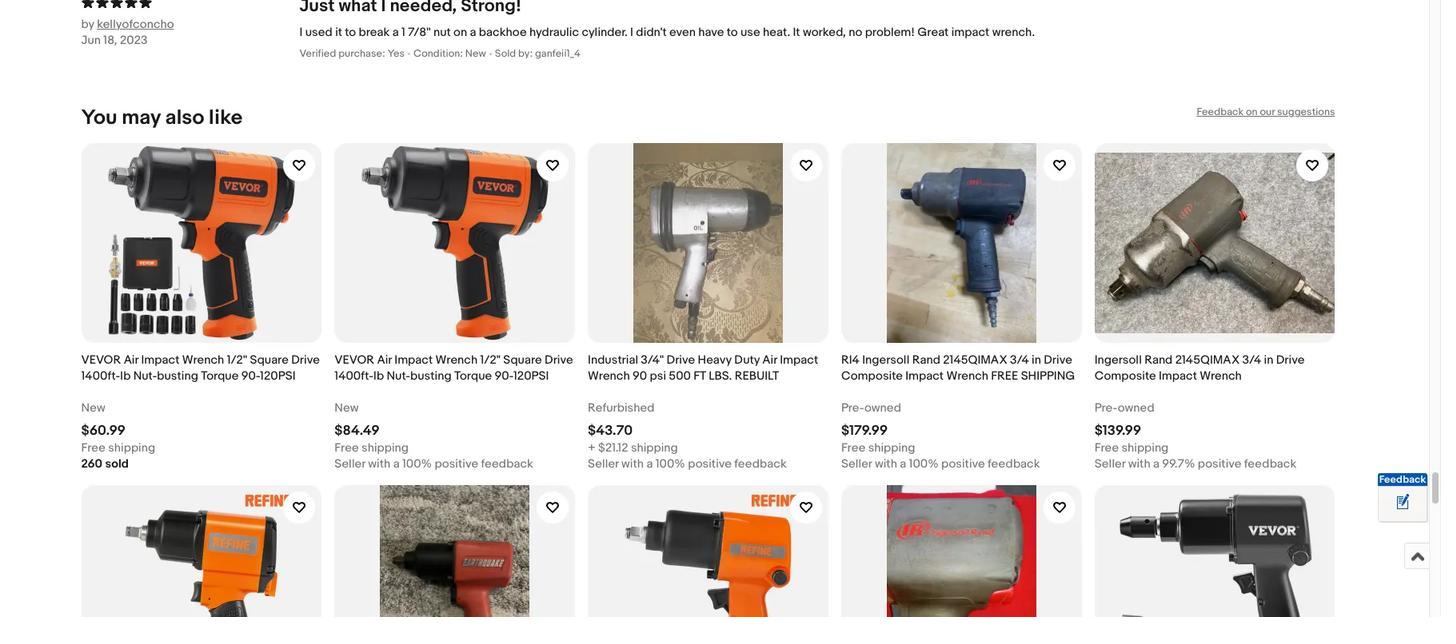 Task type: locate. For each thing, give the bounding box(es) containing it.
90-
[[241, 369, 260, 384], [495, 369, 514, 384]]

free shipping text field for $179.99
[[842, 441, 916, 457]]

1 vevor from the left
[[81, 353, 121, 368]]

0 horizontal spatial ingersoll
[[863, 353, 910, 368]]

1/2"
[[227, 353, 247, 368], [480, 353, 501, 368]]

lb
[[120, 369, 131, 384], [374, 369, 384, 384]]

2 vevor air impact wrench 1/2" square drive 1400ft-lb nut-busting torque 90-120psi from the left
[[335, 353, 573, 384]]

feedback inside pre-owned $179.99 free shipping seller with a 100% positive feedback
[[988, 457, 1041, 472]]

1 horizontal spatial 100%
[[656, 457, 686, 472]]

air inside industrial 3/4" drive heavy duty air impact wrench  90 psi 500 ft lbs. rebuilt
[[763, 353, 778, 368]]

0 horizontal spatial vevor air impact wrench 1/2" square drive 1400ft-lb nut-busting torque 90-120psi
[[81, 353, 320, 384]]

feedback for feedback
[[1380, 474, 1427, 486]]

1 horizontal spatial nut-
[[387, 369, 411, 384]]

1 i from the left
[[300, 24, 303, 40]]

0 horizontal spatial 100%
[[402, 457, 432, 472]]

duty
[[735, 353, 760, 368]]

new inside new $84.49 free shipping seller with a 100% positive feedback
[[335, 401, 359, 416]]

1400ft-
[[81, 369, 120, 384], [335, 369, 374, 384]]

0 horizontal spatial pre-owned text field
[[842, 401, 902, 417]]

owned inside pre-owned $179.99 free shipping seller with a 100% positive feedback
[[865, 401, 902, 416]]

no
[[849, 24, 863, 40]]

wrench.
[[993, 24, 1035, 40]]

refurbished
[[588, 401, 655, 416]]

0 horizontal spatial i
[[300, 24, 303, 40]]

2 busting from the left
[[410, 369, 452, 384]]

our
[[1261, 105, 1276, 118]]

pre- for $179.99
[[842, 401, 865, 416]]

industrial
[[588, 353, 638, 368]]

1 torque from the left
[[201, 369, 239, 384]]

seller down $84.49 text box
[[335, 457, 366, 472]]

ingersoll up $139.99
[[1095, 353, 1142, 368]]

1 vevor air impact wrench 1/2" square drive 1400ft-lb nut-busting torque 90-120psi from the left
[[81, 353, 320, 384]]

seller inside pre-owned $139.99 free shipping seller with a 99.7% positive feedback
[[1095, 457, 1126, 472]]

1 lb from the left
[[120, 369, 131, 384]]

1 seller from the left
[[335, 457, 366, 472]]

1 horizontal spatial composite
[[1095, 369, 1157, 384]]

Seller with a 100% positive feedback text field
[[842, 457, 1041, 473]]

vevor
[[81, 353, 121, 368], [335, 353, 375, 368]]

owned up $139.99
[[1118, 401, 1155, 416]]

0 horizontal spatial feedback
[[1197, 105, 1244, 118]]

rand inside ingersoll rand 2145qimax 3/4 in drive composite impact wrench
[[1145, 353, 1173, 368]]

with for +
[[622, 457, 644, 472]]

3 feedback from the left
[[988, 457, 1041, 472]]

Refurbished text field
[[588, 401, 655, 417]]

2 drive from the left
[[545, 353, 573, 368]]

seller down $139.99
[[1095, 457, 1126, 472]]

positive inside refurbished $43.70 + $21.12 shipping seller with a 100% positive feedback
[[688, 457, 732, 472]]

1 horizontal spatial 1/2"
[[480, 353, 501, 368]]

0 horizontal spatial new
[[81, 401, 105, 416]]

new left sold
[[466, 47, 486, 60]]

kellyofconcho
[[97, 17, 174, 32]]

1 composite from the left
[[842, 369, 903, 384]]

vevor air impact wrench 1/2" square drive 1400ft-lb nut-busting torque 90-120psi for $60.99
[[81, 353, 320, 384]]

lb up the $84.49
[[374, 369, 384, 384]]

2145qimax up pre-owned $139.99 free shipping seller with a 99.7% positive feedback
[[1176, 353, 1240, 368]]

1 horizontal spatial owned
[[1118, 401, 1155, 416]]

pre-
[[842, 401, 865, 416], [1095, 401, 1118, 416]]

0 horizontal spatial to
[[345, 24, 356, 40]]

vevor up new text box
[[335, 353, 375, 368]]

2 air from the left
[[377, 353, 392, 368]]

Free shipping text field
[[335, 441, 409, 457], [1095, 441, 1169, 457]]

1 120psi from the left
[[260, 369, 296, 384]]

1 horizontal spatial i
[[631, 24, 634, 40]]

2 nut- from the left
[[387, 369, 411, 384]]

vevor up new text field
[[81, 353, 121, 368]]

2 free shipping text field from the left
[[1095, 441, 1169, 457]]

1 pre-owned text field from the left
[[842, 401, 902, 417]]

composite up $139.99
[[1095, 369, 1157, 384]]

0 vertical spatial feedback
[[1197, 105, 1244, 118]]

100%
[[402, 457, 432, 472], [656, 457, 686, 472], [909, 457, 939, 472]]

seller down "$21.12"
[[588, 457, 619, 472]]

shipping inside pre-owned $139.99 free shipping seller with a 99.7% positive feedback
[[1122, 441, 1169, 456]]

shipping down $179.99 text box
[[869, 441, 916, 456]]

Seller with a 100% positive feedback text field
[[335, 457, 534, 473], [588, 457, 787, 473]]

4 positive from the left
[[1198, 457, 1242, 472]]

5 drive from the left
[[1277, 353, 1305, 368]]

i left didn't
[[631, 24, 634, 40]]

100% inside pre-owned $179.99 free shipping seller with a 100% positive feedback
[[909, 457, 939, 472]]

100% inside refurbished $43.70 + $21.12 shipping seller with a 100% positive feedback
[[656, 457, 686, 472]]

0 horizontal spatial 1400ft-
[[81, 369, 120, 384]]

seller inside pre-owned $179.99 free shipping seller with a 100% positive feedback
[[842, 457, 873, 472]]

shipping inside new $84.49 free shipping seller with a 100% positive feedback
[[362, 441, 409, 456]]

2 owned from the left
[[1118, 401, 1155, 416]]

busting
[[157, 369, 198, 384], [410, 369, 452, 384]]

4 shipping from the left
[[869, 441, 916, 456]]

ingersoll inside ri4 ingersoll rand 2145qimax 3/4 in drive composite impact wrench free shipping
[[863, 353, 910, 368]]

1 feedback from the left
[[481, 457, 534, 472]]

have
[[699, 24, 724, 40]]

1 owned from the left
[[865, 401, 902, 416]]

shipping down $84.49 text box
[[362, 441, 409, 456]]

with
[[368, 457, 391, 472], [622, 457, 644, 472], [875, 457, 898, 472], [1129, 457, 1151, 472]]

2 horizontal spatial new
[[466, 47, 486, 60]]

use
[[741, 24, 761, 40]]

with down "$21.12"
[[622, 457, 644, 472]]

owned for $139.99
[[1118, 401, 1155, 416]]

impact inside ri4 ingersoll rand 2145qimax 3/4 in drive composite impact wrench free shipping
[[906, 369, 944, 384]]

1 horizontal spatial feedback
[[1380, 474, 1427, 486]]

with left 99.7%
[[1129, 457, 1151, 472]]

with down $84.49 text box
[[368, 457, 391, 472]]

4 drive from the left
[[1044, 353, 1073, 368]]

like
[[209, 105, 243, 130]]

1 pre- from the left
[[842, 401, 865, 416]]

2 100% from the left
[[656, 457, 686, 472]]

1 horizontal spatial free shipping text field
[[842, 441, 916, 457]]

air for $84.49
[[377, 353, 392, 368]]

list
[[81, 130, 1349, 618]]

seller for $139.99
[[1095, 457, 1126, 472]]

3 seller from the left
[[842, 457, 873, 472]]

2 vevor from the left
[[335, 353, 375, 368]]

1 busting from the left
[[157, 369, 198, 384]]

1 horizontal spatial seller with a 100% positive feedback text field
[[588, 457, 787, 473]]

free up 260 at the left of page
[[81, 441, 106, 456]]

kellyofconcho link
[[97, 17, 209, 33]]

vevor air impact wrench 1/2" square drive 1400ft-lb nut-busting torque 90-120psi for $84.49
[[335, 353, 573, 384]]

a inside pre-owned $179.99 free shipping seller with a 100% positive feedback
[[900, 457, 907, 472]]

2023
[[120, 33, 148, 48]]

Free shipping text field
[[81, 441, 155, 457], [842, 441, 916, 457]]

0 horizontal spatial air
[[124, 353, 139, 368]]

drive inside ingersoll rand 2145qimax 3/4 in drive composite impact wrench
[[1277, 353, 1305, 368]]

1 90- from the left
[[241, 369, 260, 384]]

vevor for $60.99
[[81, 353, 121, 368]]

positive inside pre-owned $139.99 free shipping seller with a 99.7% positive feedback
[[1198, 457, 1242, 472]]

drive for $60.99
[[291, 353, 320, 368]]

square
[[250, 353, 289, 368], [503, 353, 542, 368]]

3 positive from the left
[[942, 457, 985, 472]]

owned inside pre-owned $139.99 free shipping seller with a 99.7% positive feedback
[[1118, 401, 1155, 416]]

2 ingersoll from the left
[[1095, 353, 1142, 368]]

3/4 inside ingersoll rand 2145qimax 3/4 in drive composite impact wrench
[[1243, 353, 1262, 368]]

new
[[466, 47, 486, 60], [81, 401, 105, 416], [335, 401, 359, 416]]

3 free from the left
[[842, 441, 866, 456]]

1 1/2" from the left
[[227, 353, 247, 368]]

feedback
[[481, 457, 534, 472], [735, 457, 787, 472], [988, 457, 1041, 472], [1245, 457, 1297, 472]]

Pre-owned text field
[[842, 401, 902, 417], [1095, 401, 1155, 417]]

2 shipping from the left
[[362, 441, 409, 456]]

owned up '$179.99'
[[865, 401, 902, 416]]

1 horizontal spatial in
[[1265, 353, 1274, 368]]

120psi for $60.99
[[260, 369, 296, 384]]

pre- for $139.99
[[1095, 401, 1118, 416]]

a
[[393, 24, 399, 40], [470, 24, 476, 40], [393, 457, 400, 472], [647, 457, 653, 472], [900, 457, 907, 472], [1154, 457, 1160, 472]]

2 rand from the left
[[1145, 353, 1173, 368]]

shipping up 'sold'
[[108, 441, 155, 456]]

1400ft- up new text field
[[81, 369, 120, 384]]

3 100% from the left
[[909, 457, 939, 472]]

2 feedback from the left
[[735, 457, 787, 472]]

free
[[992, 369, 1019, 384]]

vevor for $84.49
[[335, 353, 375, 368]]

1 horizontal spatial lb
[[374, 369, 384, 384]]

$179.99
[[842, 423, 888, 439]]

composite inside ingersoll rand 2145qimax 3/4 in drive composite impact wrench
[[1095, 369, 1157, 384]]

shipping inside pre-owned $179.99 free shipping seller with a 100% positive feedback
[[869, 441, 916, 456]]

wrench
[[182, 353, 224, 368], [436, 353, 478, 368], [588, 369, 630, 384], [947, 369, 989, 384], [1200, 369, 1242, 384]]

a inside pre-owned $139.99 free shipping seller with a 99.7% positive feedback
[[1154, 457, 1160, 472]]

3 drive from the left
[[667, 353, 695, 368]]

1 air from the left
[[124, 353, 139, 368]]

impact
[[141, 353, 180, 368], [395, 353, 433, 368], [780, 353, 819, 368], [906, 369, 944, 384], [1159, 369, 1198, 384]]

0 horizontal spatial vevor
[[81, 353, 121, 368]]

free shipping text field down $84.49 text box
[[335, 441, 409, 457]]

you may also like
[[81, 105, 243, 130]]

condition: new
[[414, 47, 486, 60]]

1 free shipping text field from the left
[[335, 441, 409, 457]]

percents of reviewers think of this product as image
[[81, 0, 300, 10]]

1 horizontal spatial 120psi
[[514, 369, 549, 384]]

shipping down $139.99
[[1122, 441, 1169, 456]]

lb for $84.49
[[374, 369, 384, 384]]

nut- up the new $60.99 free shipping 260 sold
[[133, 369, 157, 384]]

seller for $179.99
[[842, 457, 873, 472]]

ingersoll right ri4
[[863, 353, 910, 368]]

1 horizontal spatial pre-owned text field
[[1095, 401, 1155, 417]]

a inside refurbished $43.70 + $21.12 shipping seller with a 100% positive feedback
[[647, 457, 653, 472]]

2 torque from the left
[[454, 369, 492, 384]]

to left use
[[727, 24, 738, 40]]

pre- up $179.99 text box
[[842, 401, 865, 416]]

0 horizontal spatial 90-
[[241, 369, 260, 384]]

0 horizontal spatial square
[[250, 353, 289, 368]]

2 lb from the left
[[374, 369, 384, 384]]

seller
[[335, 457, 366, 472], [588, 457, 619, 472], [842, 457, 873, 472], [1095, 457, 1126, 472]]

seller down '$179.99'
[[842, 457, 873, 472]]

1400ft- for $60.99
[[81, 369, 120, 384]]

2145qimax inside ri4 ingersoll rand 2145qimax 3/4 in drive composite impact wrench free shipping
[[943, 353, 1008, 368]]

to right it
[[345, 24, 356, 40]]

4 with from the left
[[1129, 457, 1151, 472]]

torque for $60.99
[[201, 369, 239, 384]]

busting for $60.99
[[157, 369, 198, 384]]

3/4
[[1010, 353, 1029, 368], [1243, 353, 1262, 368]]

positive for $179.99
[[942, 457, 985, 472]]

on
[[454, 24, 467, 40], [1247, 105, 1258, 118]]

4 seller from the left
[[1095, 457, 1126, 472]]

on right nut
[[454, 24, 467, 40]]

0 horizontal spatial pre-
[[842, 401, 865, 416]]

feedback inside pre-owned $139.99 free shipping seller with a 99.7% positive feedback
[[1245, 457, 1297, 472]]

3 with from the left
[[875, 457, 898, 472]]

feedback inside refurbished $43.70 + $21.12 shipping seller with a 100% positive feedback
[[735, 457, 787, 472]]

0 horizontal spatial 2145qimax
[[943, 353, 1008, 368]]

2 square from the left
[[503, 353, 542, 368]]

problem!
[[865, 24, 915, 40]]

100% for +
[[656, 457, 686, 472]]

2 seller with a 100% positive feedback text field from the left
[[588, 457, 787, 473]]

shipping right "$21.12"
[[631, 441, 678, 456]]

psi
[[650, 369, 666, 384]]

2 positive from the left
[[688, 457, 732, 472]]

in inside ingersoll rand 2145qimax 3/4 in drive composite impact wrench
[[1265, 353, 1274, 368]]

90
[[633, 369, 647, 384]]

$43.70
[[588, 423, 633, 439]]

120psi
[[260, 369, 296, 384], [514, 369, 549, 384]]

0 horizontal spatial seller with a 100% positive feedback text field
[[335, 457, 534, 473]]

pre- inside pre-owned $139.99 free shipping seller with a 99.7% positive feedback
[[1095, 401, 1118, 416]]

1 with from the left
[[368, 457, 391, 472]]

1400ft- up new text box
[[335, 369, 374, 384]]

100% for $179.99
[[909, 457, 939, 472]]

4 free from the left
[[1095, 441, 1119, 456]]

new up the $60.99 text box
[[81, 401, 105, 416]]

drive inside ri4 ingersoll rand 2145qimax 3/4 in drive composite impact wrench free shipping
[[1044, 353, 1073, 368]]

0 horizontal spatial torque
[[201, 369, 239, 384]]

1 horizontal spatial 1400ft-
[[335, 369, 374, 384]]

1 positive from the left
[[435, 457, 479, 472]]

1 horizontal spatial vevor
[[335, 353, 375, 368]]

1 horizontal spatial ingersoll
[[1095, 353, 1142, 368]]

free shipping text field for $60.99
[[81, 441, 155, 457]]

composite inside ri4 ingersoll rand 2145qimax 3/4 in drive composite impact wrench free shipping
[[842, 369, 903, 384]]

pre-owned $179.99 free shipping seller with a 100% positive feedback
[[842, 401, 1041, 472]]

1 free from the left
[[81, 441, 106, 456]]

1 horizontal spatial vevor air impact wrench 1/2" square drive 1400ft-lb nut-busting torque 90-120psi
[[335, 353, 573, 384]]

0 horizontal spatial owned
[[865, 401, 902, 416]]

2 composite from the left
[[1095, 369, 1157, 384]]

shipping
[[108, 441, 155, 456], [362, 441, 409, 456], [631, 441, 678, 456], [869, 441, 916, 456], [1122, 441, 1169, 456]]

0 horizontal spatial nut-
[[133, 369, 157, 384]]

2 1/2" from the left
[[480, 353, 501, 368]]

1 rand from the left
[[913, 353, 941, 368]]

1 horizontal spatial 90-
[[495, 369, 514, 384]]

seller inside refurbished $43.70 + $21.12 shipping seller with a 100% positive feedback
[[588, 457, 619, 472]]

1 horizontal spatial air
[[377, 353, 392, 368]]

2 2145qimax from the left
[[1176, 353, 1240, 368]]

with for $139.99
[[1129, 457, 1151, 472]]

$43.70 text field
[[588, 423, 633, 439]]

0 horizontal spatial free shipping text field
[[81, 441, 155, 457]]

free down '$179.99'
[[842, 441, 866, 456]]

3 shipping from the left
[[631, 441, 678, 456]]

1 square from the left
[[250, 353, 289, 368]]

1 horizontal spatial to
[[727, 24, 738, 40]]

impact
[[952, 24, 990, 40]]

+ $21.12 shipping text field
[[588, 441, 678, 457]]

1 horizontal spatial pre-
[[1095, 401, 1118, 416]]

new inside the new $60.99 free shipping 260 sold
[[81, 401, 105, 416]]

2145qimax up 'free'
[[943, 353, 1008, 368]]

with inside pre-owned $139.99 free shipping seller with a 99.7% positive feedback
[[1129, 457, 1151, 472]]

air up the $84.49
[[377, 353, 392, 368]]

1 1400ft- from the left
[[81, 369, 120, 384]]

you
[[81, 105, 117, 130]]

condition:
[[414, 47, 463, 60]]

0 horizontal spatial 3/4
[[1010, 353, 1029, 368]]

yes
[[388, 47, 405, 60]]

2 1400ft- from the left
[[335, 369, 374, 384]]

1 in from the left
[[1032, 353, 1042, 368]]

3 air from the left
[[763, 353, 778, 368]]

cylinder.
[[582, 24, 628, 40]]

0 horizontal spatial busting
[[157, 369, 198, 384]]

with inside new $84.49 free shipping seller with a 100% positive feedback
[[368, 457, 391, 472]]

1 vertical spatial feedback
[[1380, 474, 1427, 486]]

sold
[[495, 47, 516, 60]]

jun
[[81, 33, 101, 48]]

pre-owned text field up $139.99
[[1095, 401, 1155, 417]]

free shipping text field down $179.99 text box
[[842, 441, 916, 457]]

pre- up $139.99
[[1095, 401, 1118, 416]]

2 seller from the left
[[588, 457, 619, 472]]

0 horizontal spatial composite
[[842, 369, 903, 384]]

drive for $179.99
[[1044, 353, 1073, 368]]

new up the $84.49
[[335, 401, 359, 416]]

5 shipping from the left
[[1122, 441, 1169, 456]]

90- for $84.49
[[495, 369, 514, 384]]

feedback for $139.99
[[1245, 457, 1297, 472]]

rebuilt
[[735, 369, 779, 384]]

0 horizontal spatial on
[[454, 24, 467, 40]]

0 horizontal spatial free shipping text field
[[335, 441, 409, 457]]

2 90- from the left
[[495, 369, 514, 384]]

pre- inside pre-owned $179.99 free shipping seller with a 100% positive feedback
[[842, 401, 865, 416]]

2 in from the left
[[1265, 353, 1274, 368]]

2 horizontal spatial 100%
[[909, 457, 939, 472]]

by
[[81, 17, 94, 32]]

2 with from the left
[[622, 457, 644, 472]]

1 horizontal spatial free shipping text field
[[1095, 441, 1169, 457]]

0 horizontal spatial in
[[1032, 353, 1042, 368]]

drive
[[291, 353, 320, 368], [545, 353, 573, 368], [667, 353, 695, 368], [1044, 353, 1073, 368], [1277, 353, 1305, 368]]

vevor air impact wrench 1/2" square drive 1400ft-lb nut-busting torque 90-120psi
[[81, 353, 320, 384], [335, 353, 573, 384]]

ganfeii1_4
[[535, 47, 581, 60]]

ingersoll
[[863, 353, 910, 368], [1095, 353, 1142, 368]]

0 horizontal spatial 120psi
[[260, 369, 296, 384]]

2 pre-owned text field from the left
[[1095, 401, 1155, 417]]

ingersoll rand 2145qimax 3/4 in drive composite impact wrench
[[1095, 353, 1305, 384]]

2 120psi from the left
[[514, 369, 549, 384]]

on left our
[[1247, 105, 1258, 118]]

1 2145qimax from the left
[[943, 353, 1008, 368]]

composite down ri4
[[842, 369, 903, 384]]

positive
[[435, 457, 479, 472], [688, 457, 732, 472], [942, 457, 985, 472], [1198, 457, 1242, 472]]

500
[[669, 369, 691, 384]]

1 horizontal spatial on
[[1247, 105, 1258, 118]]

pre-owned text field up '$179.99'
[[842, 401, 902, 417]]

1 horizontal spatial torque
[[454, 369, 492, 384]]

drive for $84.49
[[545, 353, 573, 368]]

air up 'rebuilt'
[[763, 353, 778, 368]]

positive inside new $84.49 free shipping seller with a 100% positive feedback
[[435, 457, 479, 472]]

0 horizontal spatial rand
[[913, 353, 941, 368]]

torque
[[201, 369, 239, 384], [454, 369, 492, 384]]

1 shipping from the left
[[108, 441, 155, 456]]

air up $60.99 at bottom
[[124, 353, 139, 368]]

1 horizontal spatial new
[[335, 401, 359, 416]]

lb up $60.99 at bottom
[[120, 369, 131, 384]]

0 horizontal spatial 1/2"
[[227, 353, 247, 368]]

free shipping text field down $139.99
[[1095, 441, 1169, 457]]

1 horizontal spatial rand
[[1145, 353, 1173, 368]]

1 horizontal spatial busting
[[410, 369, 452, 384]]

1 drive from the left
[[291, 353, 320, 368]]

to
[[345, 24, 356, 40], [727, 24, 738, 40]]

owned
[[865, 401, 902, 416], [1118, 401, 1155, 416]]

i left used
[[300, 24, 303, 40]]

seller for +
[[588, 457, 619, 472]]

feedback on our suggestions link
[[1197, 105, 1336, 118]]

free down $139.99
[[1095, 441, 1119, 456]]

1 ingersoll from the left
[[863, 353, 910, 368]]

4 feedback from the left
[[1245, 457, 1297, 472]]

1 100% from the left
[[402, 457, 432, 472]]

free down $84.49 text box
[[335, 441, 359, 456]]

shipping inside refurbished $43.70 + $21.12 shipping seller with a 100% positive feedback
[[631, 441, 678, 456]]

it
[[793, 24, 801, 40]]

$60.99 text field
[[81, 423, 126, 439]]

2 pre- from the left
[[1095, 401, 1118, 416]]

with inside refurbished $43.70 + $21.12 shipping seller with a 100% positive feedback
[[622, 457, 644, 472]]

wrench inside ingersoll rand 2145qimax 3/4 in drive composite impact wrench
[[1200, 369, 1242, 384]]

1 horizontal spatial square
[[503, 353, 542, 368]]

2 free shipping text field from the left
[[842, 441, 916, 457]]

nut- up new $84.49 free shipping seller with a 100% positive feedback
[[387, 369, 411, 384]]

seller inside new $84.49 free shipping seller with a 100% positive feedback
[[335, 457, 366, 472]]

1 horizontal spatial 3/4
[[1243, 353, 1262, 368]]

free
[[81, 441, 106, 456], [335, 441, 359, 456], [842, 441, 866, 456], [1095, 441, 1119, 456]]

2145qimax
[[943, 353, 1008, 368], [1176, 353, 1240, 368]]

new for $84.49
[[335, 401, 359, 416]]

free shipping text field down the $60.99 text box
[[81, 441, 155, 457]]

positive inside pre-owned $179.99 free shipping seller with a 100% positive feedback
[[942, 457, 985, 472]]

1 3/4 from the left
[[1010, 353, 1029, 368]]

1 horizontal spatial 2145qimax
[[1176, 353, 1240, 368]]

with inside pre-owned $179.99 free shipping seller with a 100% positive feedback
[[875, 457, 898, 472]]

0 horizontal spatial lb
[[120, 369, 131, 384]]

2 3/4 from the left
[[1243, 353, 1262, 368]]

air
[[124, 353, 139, 368], [377, 353, 392, 368], [763, 353, 778, 368]]

1 seller with a 100% positive feedback text field from the left
[[335, 457, 534, 473]]

1 free shipping text field from the left
[[81, 441, 155, 457]]

1 nut- from the left
[[133, 369, 157, 384]]

2 horizontal spatial air
[[763, 353, 778, 368]]

2 free from the left
[[335, 441, 359, 456]]

verified purchase: yes
[[300, 47, 405, 60]]

with down $179.99 text box
[[875, 457, 898, 472]]

Seller with a 99.7% positive feedback text field
[[1095, 457, 1297, 473]]

drive inside industrial 3/4" drive heavy duty air impact wrench  90 psi 500 ft lbs. rebuilt
[[667, 353, 695, 368]]

i used it to break a 1 7/8'' nut on a backhoe hydraulic cylinder. i didn't even have to use heat. it worked, no problem! great impact wrench.
[[300, 24, 1035, 40]]



Task type: describe. For each thing, give the bounding box(es) containing it.
by:
[[519, 47, 533, 60]]

7/8''
[[408, 24, 431, 40]]

nut- for $60.99
[[133, 369, 157, 384]]

nut- for $84.49
[[387, 369, 411, 384]]

may
[[122, 105, 161, 130]]

wrench inside ri4 ingersoll rand 2145qimax 3/4 in drive composite impact wrench free shipping
[[947, 369, 989, 384]]

worked,
[[803, 24, 846, 40]]

3/4 inside ri4 ingersoll rand 2145qimax 3/4 in drive composite impact wrench free shipping
[[1010, 353, 1029, 368]]

square for $84.49
[[503, 353, 542, 368]]

$60.99
[[81, 423, 126, 439]]

suggestions
[[1278, 105, 1336, 118]]

1/2" for $60.99
[[227, 353, 247, 368]]

shipping
[[1021, 369, 1076, 384]]

heat.
[[763, 24, 791, 40]]

ingersoll inside ingersoll rand 2145qimax 3/4 in drive composite impact wrench
[[1095, 353, 1142, 368]]

verified
[[300, 47, 336, 60]]

99.7%
[[1163, 457, 1196, 472]]

90- for $60.99
[[241, 369, 260, 384]]

nut
[[434, 24, 451, 40]]

a inside new $84.49 free shipping seller with a 100% positive feedback
[[393, 457, 400, 472]]

0 vertical spatial on
[[454, 24, 467, 40]]

pre-owned text field for $179.99
[[842, 401, 902, 417]]

1 vertical spatial on
[[1247, 105, 1258, 118]]

positive for $139.99
[[1198, 457, 1242, 472]]

hydraulic
[[530, 24, 579, 40]]

260
[[81, 457, 103, 472]]

heavy
[[698, 353, 732, 368]]

shipping for $179.99
[[869, 441, 916, 456]]

owned for $179.99
[[865, 401, 902, 416]]

feedback for $179.99
[[988, 457, 1041, 472]]

pre-owned text field for $139.99
[[1095, 401, 1155, 417]]

rand inside ri4 ingersoll rand 2145qimax 3/4 in drive composite impact wrench free shipping
[[913, 353, 941, 368]]

$21.12
[[599, 441, 628, 456]]

2 i from the left
[[631, 24, 634, 40]]

even
[[670, 24, 696, 40]]

with for $179.99
[[875, 457, 898, 472]]

impact inside ingersoll rand 2145qimax 3/4 in drive composite impact wrench
[[1159, 369, 1198, 384]]

feedback inside new $84.49 free shipping seller with a 100% positive feedback
[[481, 457, 534, 472]]

shipping for $139.99
[[1122, 441, 1169, 456]]

shipping inside the new $60.99 free shipping 260 sold
[[108, 441, 155, 456]]

break
[[359, 24, 390, 40]]

backhoe
[[479, 24, 527, 40]]

lbs.
[[709, 369, 732, 384]]

it
[[335, 24, 342, 40]]

$139.99 text field
[[1095, 423, 1142, 439]]

free shipping text field for $139.99
[[1095, 441, 1169, 457]]

didn't
[[636, 24, 667, 40]]

feedback for feedback on our suggestions
[[1197, 105, 1244, 118]]

free inside pre-owned $179.99 free shipping seller with a 100% positive feedback
[[842, 441, 866, 456]]

free inside pre-owned $139.99 free shipping seller with a 99.7% positive feedback
[[1095, 441, 1119, 456]]

by kellyofconcho jun 18, 2023
[[81, 17, 174, 48]]

ri4
[[842, 353, 860, 368]]

$179.99 text field
[[842, 423, 888, 439]]

$84.49 text field
[[335, 423, 380, 439]]

+
[[588, 441, 596, 456]]

free inside the new $60.99 free shipping 260 sold
[[81, 441, 106, 456]]

pre-owned $139.99 free shipping seller with a 99.7% positive feedback
[[1095, 401, 1297, 472]]

new for $60.99
[[81, 401, 105, 416]]

also
[[165, 105, 204, 130]]

torque for $84.49
[[454, 369, 492, 384]]

lb for $60.99
[[120, 369, 131, 384]]

1
[[402, 24, 406, 40]]

in inside ri4 ingersoll rand 2145qimax 3/4 in drive composite impact wrench free shipping
[[1032, 353, 1042, 368]]

feedback on our suggestions
[[1197, 105, 1336, 118]]

air for $60.99
[[124, 353, 139, 368]]

2145qimax inside ingersoll rand 2145qimax 3/4 in drive composite impact wrench
[[1176, 353, 1240, 368]]

refurbished $43.70 + $21.12 shipping seller with a 100% positive feedback
[[588, 401, 787, 472]]

feedback for +
[[735, 457, 787, 472]]

seller with a 100% positive feedback text field for $43.70
[[588, 457, 787, 473]]

new $60.99 free shipping 260 sold
[[81, 401, 155, 472]]

1400ft- for $84.49
[[335, 369, 374, 384]]

1 to from the left
[[345, 24, 356, 40]]

2 to from the left
[[727, 24, 738, 40]]

busting for $84.49
[[410, 369, 452, 384]]

120psi for $84.49
[[514, 369, 549, 384]]

1/2" for $84.49
[[480, 353, 501, 368]]

100% inside new $84.49 free shipping seller with a 100% positive feedback
[[402, 457, 432, 472]]

3/4"
[[641, 353, 664, 368]]

sold by: ganfeii1_4
[[495, 47, 581, 60]]

list containing $60.99
[[81, 130, 1349, 618]]

seller with a 100% positive feedback text field for $84.49
[[335, 457, 534, 473]]

ri4 ingersoll rand 2145qimax 3/4 in drive composite impact wrench free shipping
[[842, 353, 1076, 384]]

260 sold text field
[[81, 457, 129, 473]]

free inside new $84.49 free shipping seller with a 100% positive feedback
[[335, 441, 359, 456]]

free shipping text field for $84.49
[[335, 441, 409, 457]]

wrench inside industrial 3/4" drive heavy duty air impact wrench  90 psi 500 ft lbs. rebuilt
[[588, 369, 630, 384]]

purchase:
[[339, 47, 385, 60]]

new $84.49 free shipping seller with a 100% positive feedback
[[335, 401, 534, 472]]

18,
[[103, 33, 117, 48]]

New text field
[[335, 401, 359, 417]]

used
[[305, 24, 333, 40]]

ft
[[694, 369, 706, 384]]

positive for +
[[688, 457, 732, 472]]

$84.49
[[335, 423, 380, 439]]

shipping for +
[[631, 441, 678, 456]]

impact inside industrial 3/4" drive heavy duty air impact wrench  90 psi 500 ft lbs. rebuilt
[[780, 353, 819, 368]]

$139.99
[[1095, 423, 1142, 439]]

New text field
[[81, 401, 105, 417]]

square for $60.99
[[250, 353, 289, 368]]

great
[[918, 24, 949, 40]]

industrial 3/4" drive heavy duty air impact wrench  90 psi 500 ft lbs. rebuilt
[[588, 353, 819, 384]]

sold
[[105, 457, 129, 472]]



Task type: vqa. For each thing, say whether or not it's contained in the screenshot.


